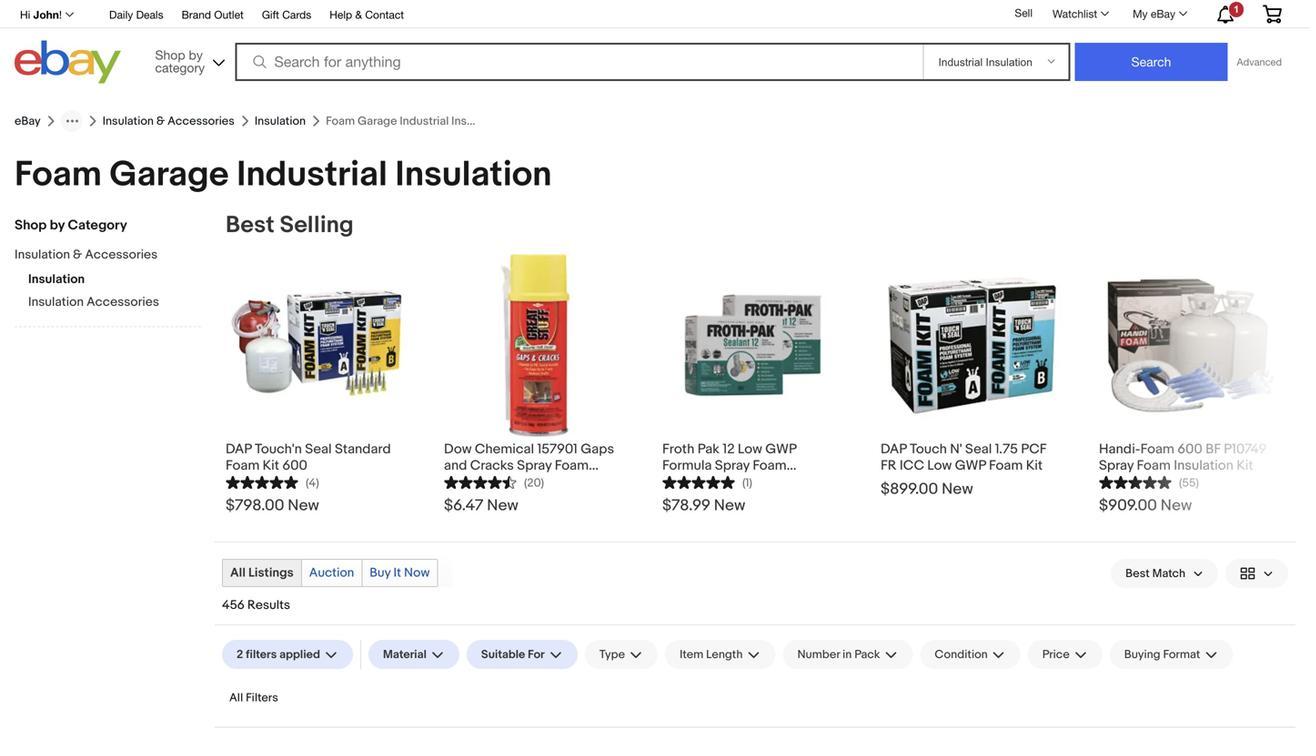 Task type: locate. For each thing, give the bounding box(es) containing it.
2 vertical spatial accessories
[[87, 295, 159, 310]]

all listings
[[230, 565, 294, 581]]

2 5 out of 5 stars image from the left
[[663, 474, 736, 490]]

new down (55)
[[1161, 496, 1193, 515]]

& inside account navigation
[[355, 8, 362, 21]]

dap left 'touch'
[[881, 441, 907, 457]]

5 out of 5 stars image for $798.00
[[226, 474, 299, 490]]

ebay
[[1152, 7, 1176, 20], [15, 114, 41, 128]]

bf
[[1206, 441, 1222, 457]]

1 dap from the left
[[226, 441, 252, 457]]

2 filters applied
[[237, 648, 320, 662]]

shop by category button
[[147, 41, 229, 80]]

by for category
[[189, 47, 203, 62]]

type button
[[585, 640, 658, 669]]

& up garage
[[156, 114, 165, 128]]

shop inside shop by category
[[155, 47, 185, 62]]

number
[[798, 648, 841, 662]]

600
[[1178, 441, 1203, 457], [283, 457, 308, 474]]

in
[[843, 648, 852, 662]]

1 vertical spatial by
[[50, 217, 65, 234]]

0 horizontal spatial kit
[[263, 457, 279, 474]]

advanced
[[1238, 56, 1283, 68]]

& for insulation & accessories
[[156, 114, 165, 128]]

by down brand
[[189, 47, 203, 62]]

now
[[404, 565, 430, 581]]

new down gwp
[[942, 480, 974, 499]]

dap for dap touch'n seal standard foam kit 600
[[226, 441, 252, 457]]

0 horizontal spatial spray
[[517, 457, 552, 474]]

1 horizontal spatial 600
[[1178, 441, 1203, 457]]

1 kit from the left
[[263, 457, 279, 474]]

all up 456
[[230, 565, 246, 581]]

insulation inside handi-foam 600 bf p10749 spray foam insulation kit
[[1175, 457, 1234, 474]]

dap inside dap touch'n seal standard foam kit 600
[[226, 441, 252, 457]]

all
[[230, 565, 246, 581], [229, 691, 243, 705]]

0 horizontal spatial seal
[[305, 441, 332, 457]]

0 vertical spatial ebay
[[1152, 7, 1176, 20]]

insulation & accessories link up garage
[[103, 114, 235, 128]]

1 spray from the left
[[517, 457, 552, 474]]

2 seal from the left
[[966, 441, 993, 457]]

best match
[[1126, 566, 1186, 581]]

& right "help"
[[355, 8, 362, 21]]

new down '(4)' on the bottom left of the page
[[288, 496, 319, 515]]

0 horizontal spatial best
[[226, 211, 275, 239]]

1 vertical spatial best
[[1126, 566, 1151, 581]]

1 horizontal spatial 5 out of 5 stars image
[[663, 474, 736, 490]]

1 horizontal spatial seal
[[966, 441, 993, 457]]

material
[[383, 648, 427, 662]]

2 dap from the left
[[881, 441, 907, 457]]

600 up '(4)' on the bottom left of the page
[[283, 457, 308, 474]]

shop left category
[[15, 217, 47, 234]]

ebay inside foam garage industrial insulation main content
[[15, 114, 41, 128]]

0 vertical spatial by
[[189, 47, 203, 62]]

1 horizontal spatial spray
[[1100, 457, 1134, 474]]

all left filters
[[229, 691, 243, 705]]

auction
[[309, 565, 354, 581]]

kit inside dap touch n' seal 1.75 pcf fr icc low gwp foam kit $899.00 new
[[1027, 457, 1043, 474]]

2 horizontal spatial &
[[355, 8, 362, 21]]

0 horizontal spatial dap
[[226, 441, 252, 457]]

by inside shop by category
[[189, 47, 203, 62]]

5 out of 5 stars image
[[226, 474, 299, 490], [663, 474, 736, 490]]

seal inside dap touch'n seal standard foam kit 600
[[305, 441, 332, 457]]

spray up "$909.00"
[[1100, 457, 1134, 474]]

gwp
[[956, 457, 987, 474]]

insulation & accessories link
[[103, 114, 235, 128], [15, 247, 188, 264]]

my ebay
[[1134, 7, 1176, 20]]

buy it now link
[[363, 560, 437, 586]]

p10749
[[1225, 441, 1268, 457]]

0 vertical spatial best
[[226, 211, 275, 239]]

$6.47 new
[[444, 496, 519, 515]]

seal right the n'
[[966, 441, 993, 457]]

best inside dropdown button
[[1126, 566, 1151, 581]]

by inside foam garage industrial insulation main content
[[50, 217, 65, 234]]

0 vertical spatial all
[[230, 565, 246, 581]]

hi
[[20, 8, 30, 21]]

john
[[33, 8, 59, 21]]

&
[[355, 8, 362, 21], [156, 114, 165, 128], [73, 247, 82, 263]]

2 spray from the left
[[1100, 457, 1134, 474]]

kit right bf
[[1237, 457, 1254, 474]]

by left category
[[50, 217, 65, 234]]

(20)
[[524, 476, 544, 490]]

shop down the deals
[[155, 47, 185, 62]]

filters
[[246, 648, 277, 662]]

for
[[528, 648, 545, 662]]

seal up '(4)' on the bottom left of the page
[[305, 441, 332, 457]]

1
[[1234, 4, 1240, 15]]

600 left bf
[[1178, 441, 1203, 457]]

1 horizontal spatial by
[[189, 47, 203, 62]]

auction link
[[302, 560, 362, 586]]

kit up $798.00 new
[[263, 457, 279, 474]]

1 vertical spatial ebay
[[15, 114, 41, 128]]

type
[[600, 648, 626, 662]]

buying format button
[[1110, 640, 1234, 669]]

1 5 out of 5 stars image from the left
[[226, 474, 299, 490]]

0 vertical spatial shop
[[155, 47, 185, 62]]

0 horizontal spatial 5 out of 5 stars image
[[226, 474, 299, 490]]

2 kit from the left
[[1027, 457, 1043, 474]]

& down shop by category
[[73, 247, 82, 263]]

(55) link
[[1100, 474, 1200, 490]]

seal
[[305, 441, 332, 457], [966, 441, 993, 457]]

dow chemical 157901 gaps and cracks spray foam insulation - 12oz image
[[444, 254, 626, 437]]

(4) link
[[226, 474, 319, 490]]

all for all filters
[[229, 691, 243, 705]]

price button
[[1028, 640, 1103, 669]]

5 out of 5 stars image up "$78.99 new"
[[663, 474, 736, 490]]

1 vertical spatial insulation & accessories link
[[15, 247, 188, 264]]

dap touch'n seal standard foam kit 600
[[226, 441, 391, 474]]

best down foam garage industrial insulation
[[226, 211, 275, 239]]

1 vertical spatial shop
[[15, 217, 47, 234]]

all filters button
[[222, 684, 286, 712]]

listings
[[249, 565, 294, 581]]

0 horizontal spatial &
[[73, 247, 82, 263]]

1 vertical spatial all
[[229, 691, 243, 705]]

None submit
[[1076, 43, 1229, 81]]

pcf
[[1022, 441, 1047, 457]]

1 seal from the left
[[305, 441, 332, 457]]

1 vertical spatial accessories
[[85, 247, 158, 263]]

5 out of 5 stars image up $798.00
[[226, 474, 299, 490]]

spray up (20)
[[517, 457, 552, 474]]

shop by category
[[155, 47, 205, 75]]

1 button
[[1202, 1, 1249, 26]]

new inside dap touch n' seal 1.75 pcf fr icc low gwp foam kit $899.00 new
[[942, 480, 974, 499]]

shop for shop by category
[[155, 47, 185, 62]]

2 horizontal spatial kit
[[1237, 457, 1254, 474]]

shop by category banner
[[10, 0, 1296, 88]]

(55)
[[1180, 476, 1200, 490]]

4.8 out of 5 stars image
[[1100, 474, 1173, 490]]

0 horizontal spatial ebay
[[15, 114, 41, 128]]

1 horizontal spatial kit
[[1027, 457, 1043, 474]]

0 horizontal spatial 600
[[283, 457, 308, 474]]

watchlist link
[[1043, 3, 1118, 25]]

dap left touch'n
[[226, 441, 252, 457]]

shop
[[155, 47, 185, 62], [15, 217, 47, 234]]

(20) link
[[444, 474, 544, 490]]

kit right 1.75
[[1027, 457, 1043, 474]]

accessories
[[168, 114, 235, 128], [85, 247, 158, 263], [87, 295, 159, 310]]

sell
[[1015, 6, 1033, 19]]

it
[[394, 565, 401, 581]]

shop inside foam garage industrial insulation main content
[[15, 217, 47, 234]]

none submit inside shop by category banner
[[1076, 43, 1229, 81]]

0 vertical spatial accessories
[[168, 114, 235, 128]]

help & contact
[[330, 8, 404, 21]]

dap inside dap touch n' seal 1.75 pcf fr icc low gwp foam kit $899.00 new
[[881, 441, 907, 457]]

0 horizontal spatial by
[[50, 217, 65, 234]]

1 horizontal spatial dap
[[881, 441, 907, 457]]

my
[[1134, 7, 1148, 20]]

ebay inside account navigation
[[1152, 7, 1176, 20]]

insulation & accessories insulation insulation accessories
[[15, 247, 159, 310]]

daily deals link
[[109, 5, 163, 25]]

1 horizontal spatial shop
[[155, 47, 185, 62]]

match
[[1153, 566, 1186, 581]]

touch'n
[[255, 441, 302, 457]]

spray inside handi-foam 600 bf p10749 spray foam insulation kit
[[1100, 457, 1134, 474]]

3 kit from the left
[[1237, 457, 1254, 474]]

best for best match
[[1126, 566, 1151, 581]]

advanced link
[[1229, 44, 1292, 80]]

help & contact link
[[330, 5, 404, 25]]

all inside 'button'
[[229, 691, 243, 705]]

insulation accessories link
[[28, 295, 201, 312]]

buying
[[1125, 648, 1161, 662]]

new down -
[[487, 496, 519, 515]]

1 vertical spatial &
[[156, 114, 165, 128]]

1 horizontal spatial best
[[1126, 566, 1151, 581]]

dap
[[226, 441, 252, 457], [881, 441, 907, 457]]

$909.00
[[1100, 496, 1158, 515]]

seal inside dap touch n' seal 1.75 pcf fr icc low gwp foam kit $899.00 new
[[966, 441, 993, 457]]

2 vertical spatial &
[[73, 247, 82, 263]]

600 inside dap touch'n seal standard foam kit 600
[[283, 457, 308, 474]]

brand outlet link
[[182, 5, 244, 25]]

best left "match"
[[1126, 566, 1151, 581]]

new down (1)
[[714, 496, 746, 515]]

-
[[507, 474, 512, 490]]

insulation & accessories link down category
[[15, 247, 188, 264]]

dow
[[444, 441, 472, 457]]

1 horizontal spatial &
[[156, 114, 165, 128]]

condition button
[[921, 640, 1021, 669]]

& inside insulation & accessories insulation insulation accessories
[[73, 247, 82, 263]]

1 horizontal spatial ebay
[[1152, 7, 1176, 20]]

0 horizontal spatial shop
[[15, 217, 47, 234]]

n'
[[951, 441, 963, 457]]

0 vertical spatial &
[[355, 8, 362, 21]]

0 vertical spatial insulation & accessories link
[[103, 114, 235, 128]]

deals
[[136, 8, 163, 21]]

help
[[330, 8, 352, 21]]



Task type: vqa. For each thing, say whether or not it's contained in the screenshot.
4.4 out of 5 stars image
yes



Task type: describe. For each thing, give the bounding box(es) containing it.
daily
[[109, 8, 133, 21]]

foam inside dap touch'n seal standard foam kit 600
[[226, 457, 260, 474]]

watchlist
[[1053, 7, 1098, 20]]

low
[[928, 457, 953, 474]]

my ebay link
[[1123, 3, 1196, 25]]

suitable
[[481, 648, 526, 662]]

dow chemical 157901 gaps and cracks spray foam insulation - 12oz
[[444, 441, 615, 490]]

accessories for insulation & accessories insulation insulation accessories
[[85, 247, 158, 263]]

shop for shop by category
[[15, 217, 47, 234]]

accessories for insulation & accessories
[[168, 114, 235, 128]]

material button
[[369, 640, 460, 669]]

foam garage industrial insulation
[[15, 154, 552, 196]]

brand
[[182, 8, 211, 21]]

number in pack
[[798, 648, 881, 662]]

outlet
[[214, 8, 244, 21]]

handi-foam 600 bf p10749 spray foam insulation kit image
[[1100, 271, 1282, 420]]

600 inside handi-foam 600 bf p10749 spray foam insulation kit
[[1178, 441, 1203, 457]]

suitable for
[[481, 648, 545, 662]]

best for best selling
[[226, 211, 275, 239]]

by for category
[[50, 217, 65, 234]]

item length button
[[666, 640, 776, 669]]

all filters
[[229, 691, 278, 705]]

your shopping cart image
[[1263, 5, 1284, 23]]

gaps
[[581, 441, 615, 457]]

item length
[[680, 648, 743, 662]]

$78.99 new
[[663, 496, 746, 515]]

(1)
[[743, 476, 753, 490]]

cards
[[282, 8, 312, 21]]

dap touch n' seal 1.75 pcf fr icc low gwp foam kit image
[[881, 254, 1063, 437]]

and
[[444, 457, 467, 474]]

insulation & accessories
[[103, 114, 235, 128]]

new for $78.99 new
[[714, 496, 746, 515]]

dap touch'n seal standard foam kit 600 image
[[226, 254, 408, 437]]

$6.47
[[444, 496, 484, 515]]

2 filters applied button
[[222, 640, 353, 669]]

spray inside dow chemical 157901 gaps and cracks spray foam insulation - 12oz
[[517, 457, 552, 474]]

touch
[[910, 441, 948, 457]]

insulation link
[[255, 114, 306, 128]]

chemical
[[475, 441, 535, 457]]

industrial
[[237, 154, 388, 196]]

dap for dap touch n' seal 1.75 pcf fr icc low gwp foam kit $899.00 new
[[881, 441, 907, 457]]

item
[[680, 648, 704, 662]]

all for all listings
[[230, 565, 246, 581]]

gift cards
[[262, 8, 312, 21]]

& for insulation & accessories insulation insulation accessories
[[73, 247, 82, 263]]

condition
[[935, 648, 988, 662]]

category
[[155, 60, 205, 75]]

$909.00 new
[[1100, 496, 1193, 515]]

gift cards link
[[262, 5, 312, 25]]

applied
[[280, 648, 320, 662]]

ebay link
[[15, 114, 41, 128]]

shop by category
[[15, 217, 127, 234]]

hi john !
[[20, 8, 62, 21]]

handi-foam 600 bf p10749 spray foam insulation kit link
[[1100, 437, 1282, 474]]

results
[[248, 598, 290, 613]]

category
[[68, 217, 127, 234]]

kit inside dap touch'n seal standard foam kit 600
[[263, 457, 279, 474]]

Search for anything text field
[[238, 45, 920, 79]]

account navigation
[[10, 0, 1296, 28]]

price
[[1043, 648, 1070, 662]]

brand outlet
[[182, 8, 244, 21]]

cracks
[[470, 457, 514, 474]]

handi-
[[1100, 441, 1141, 457]]

2
[[237, 648, 243, 662]]

(1) link
[[663, 474, 753, 490]]

12oz
[[515, 474, 542, 490]]

buy
[[370, 565, 391, 581]]

& for help & contact
[[355, 8, 362, 21]]

gift
[[262, 8, 279, 21]]

4.4 out of 5 stars image
[[444, 474, 517, 490]]

froth pak 12 low gwp formula spray foam insulation - pack of 2 (12030014) image
[[663, 254, 845, 437]]

format
[[1164, 648, 1201, 662]]

new for $6.47 new
[[487, 496, 519, 515]]

new for $909.00 new
[[1161, 496, 1193, 515]]

(4)
[[306, 476, 319, 490]]

filters
[[246, 691, 278, 705]]

456 results
[[222, 598, 290, 613]]

length
[[707, 648, 743, 662]]

new for $798.00 new
[[288, 496, 319, 515]]

sell link
[[1007, 6, 1041, 19]]

suitable for button
[[467, 640, 578, 669]]

dap touch n' seal 1.75 pcf fr icc low gwp foam kit $899.00 new
[[881, 441, 1047, 499]]

number in pack button
[[783, 640, 913, 669]]

insulation inside dow chemical 157901 gaps and cracks spray foam insulation - 12oz
[[444, 474, 504, 490]]

garage
[[110, 154, 229, 196]]

icc
[[900, 457, 925, 474]]

dap touch n' seal 1.75 pcf fr icc low gwp foam kit link
[[881, 437, 1063, 474]]

standard
[[335, 441, 391, 457]]

contact
[[365, 8, 404, 21]]

view: gallery view image
[[1241, 564, 1275, 583]]

pack
[[855, 648, 881, 662]]

5 out of 5 stars image for $78.99
[[663, 474, 736, 490]]

kit inside handi-foam 600 bf p10749 spray foam insulation kit
[[1237, 457, 1254, 474]]

foam inside dow chemical 157901 gaps and cracks spray foam insulation - 12oz
[[555, 457, 589, 474]]

foam inside dap touch n' seal 1.75 pcf fr icc low gwp foam kit $899.00 new
[[990, 457, 1024, 474]]

foam garage industrial insulation main content
[[0, 103, 1311, 740]]



